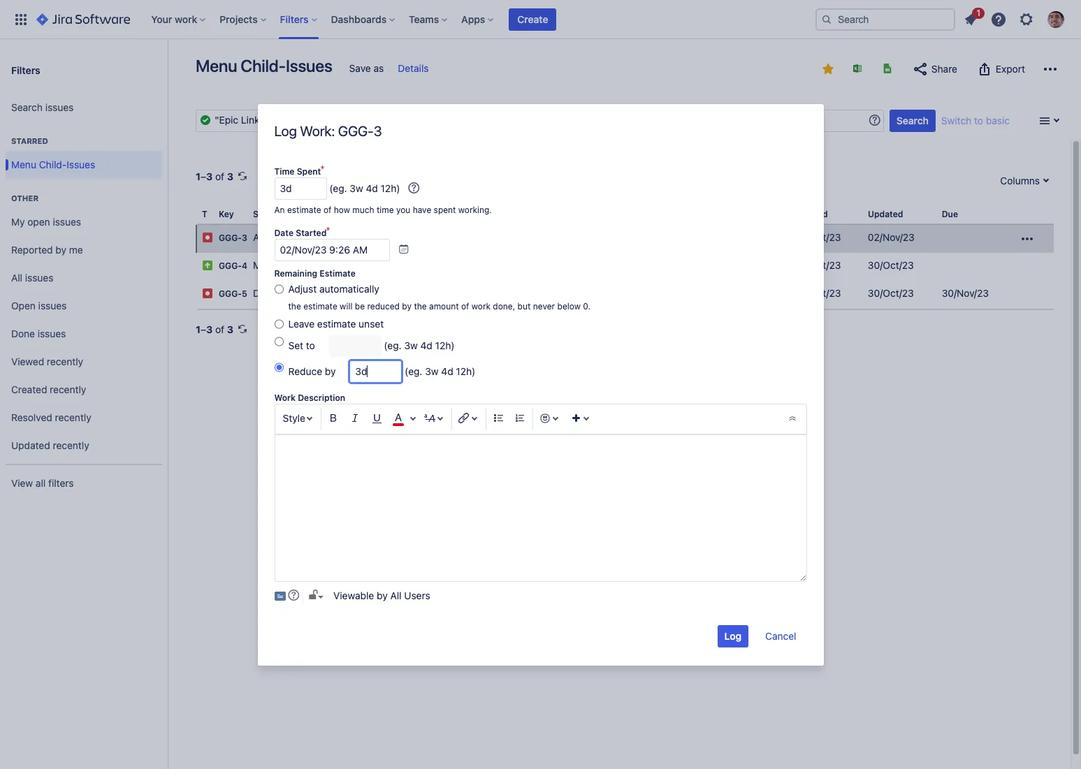 Task type: describe. For each thing, give the bounding box(es) containing it.
1 – from the top
[[201, 171, 206, 182]]

will
[[340, 301, 353, 311]]

ggg- right the work:
[[338, 123, 374, 139]]

by inside adjust automatically the estimate will be reduced by the amount of work done, but never below 0.
[[402, 301, 412, 311]]

view all filters link
[[6, 470, 162, 498]]

2 1 – 3 of 3 from the top
[[196, 324, 234, 336]]

my
[[11, 216, 25, 228]]

viewable
[[334, 590, 374, 602]]

12h) for set to
[[435, 339, 455, 351]]

but
[[518, 301, 531, 311]]

you
[[396, 204, 411, 215]]

have
[[413, 204, 431, 215]]

updated recently
[[11, 439, 89, 451]]

columns button
[[994, 170, 1054, 192]]

ggg- for accessibility options
[[219, 233, 242, 243]]

save as button
[[342, 57, 391, 80]]

recently for updated recently
[[53, 439, 89, 451]]

search for search issues
[[11, 101, 43, 113]]

style
[[283, 412, 305, 424]]

search image
[[821, 14, 833, 25]]

create
[[518, 13, 548, 25]]

Reduce by radio
[[274, 360, 283, 374]]

ggg-4 link
[[219, 261, 247, 271]]

search issues
[[11, 101, 74, 113]]

other
[[11, 194, 39, 203]]

backgrounds
[[351, 259, 409, 271]]

basic
[[986, 115, 1010, 127]]

columns
[[1001, 175, 1040, 187]]

spent
[[434, 204, 456, 215]]

1 vertical spatial accessibility
[[307, 287, 363, 299]]

recently for viewed recently
[[47, 356, 83, 367]]

0 vertical spatial (eg.
[[329, 182, 347, 194]]

work
[[472, 301, 491, 311]]

0 vertical spatial (eg. 3w 4d 12h)
[[329, 182, 400, 194]]

reduce
[[288, 365, 322, 377]]

leave
[[288, 318, 315, 330]]

start
[[292, 259, 314, 271]]

Set to radio
[[274, 335, 283, 348]]

1 vertical spatial all
[[390, 590, 402, 602]]

2 the from the left
[[414, 301, 427, 311]]

get local help about logging work image
[[408, 182, 420, 193]]

filters
[[11, 64, 40, 76]]

reported by me
[[11, 244, 83, 256]]

ggg-4 multiple start screen backgrounds for different game states
[[219, 259, 523, 271]]

as
[[374, 62, 384, 74]]

filters
[[48, 477, 74, 489]]

time spent
[[274, 166, 321, 177]]

an
[[274, 204, 285, 215]]

30/nov/23
[[942, 287, 989, 299]]

log
[[274, 123, 297, 139]]

primary element
[[8, 0, 816, 39]]

3 down improvement image at the left top of page
[[206, 324, 213, 336]]

12h) for reduce by
[[456, 365, 476, 377]]

issues for all issues
[[25, 272, 53, 284]]

issues inside starred group
[[67, 158, 95, 170]]

issues inside my open issues link
[[53, 216, 81, 228]]

save as
[[349, 62, 384, 74]]

get local help about wiki markup help image
[[288, 590, 299, 601]]

remaining
[[274, 268, 317, 279]]

created for created
[[795, 209, 828, 220]]

log work: ggg-3
[[274, 123, 382, 139]]

3 up the key
[[227, 171, 234, 182]]

small image
[[823, 64, 834, 75]]

view
[[11, 477, 33, 489]]

open in google sheets image
[[882, 63, 893, 74]]

work description
[[274, 393, 345, 403]]

decreasing accessibility slider speed link
[[253, 287, 422, 299]]

work
[[274, 393, 296, 403]]

style link
[[279, 408, 319, 430]]

(eg. for to
[[384, 339, 402, 351]]

key
[[219, 209, 234, 220]]

of inside adjust automatically the estimate will be reduced by the amount of work done, but never below 0.
[[461, 301, 469, 311]]

starred group
[[6, 122, 162, 183]]

create button
[[509, 8, 557, 30]]

menu child-issues inside starred group
[[11, 158, 95, 170]]

4
[[242, 261, 247, 271]]

(eg. for by
[[405, 365, 423, 377]]

multiple
[[253, 259, 289, 271]]

Work Description text field
[[274, 434, 807, 582]]

to for set
[[306, 339, 315, 351]]

screen
[[316, 259, 348, 271]]

open in microsoft excel image
[[852, 63, 863, 74]]

t
[[202, 209, 207, 220]]

speed
[[394, 287, 422, 299]]

0 vertical spatial 12h)
[[381, 182, 400, 194]]

details
[[398, 62, 429, 74]]

much
[[353, 204, 374, 215]]

date
[[274, 228, 294, 238]]

create banner
[[0, 0, 1081, 39]]

view all filters
[[11, 477, 74, 489]]

my open issues
[[11, 216, 81, 228]]

child- inside starred group
[[39, 158, 67, 170]]

3w for set to
[[404, 339, 418, 351]]

02/nov/23
[[868, 231, 915, 243]]

summary
[[253, 209, 292, 220]]

3 right the work:
[[374, 123, 382, 139]]

resolved
[[11, 411, 52, 423]]

me
[[69, 244, 83, 256]]

done issues link
[[6, 320, 162, 348]]

2 vertical spatial 1
[[196, 324, 201, 336]]

all inside "link"
[[11, 272, 22, 284]]

1 horizontal spatial menu child-issues
[[196, 56, 333, 75]]

open
[[11, 300, 36, 312]]

states
[[496, 259, 523, 271]]

recently for created recently
[[50, 384, 86, 395]]

3 inside ggg-3 accessibility options
[[242, 233, 247, 243]]

switch to basic link
[[942, 115, 1010, 127]]

improvement image
[[202, 260, 213, 271]]

of up the key
[[215, 171, 224, 182]]

created recently
[[11, 384, 86, 395]]

game
[[468, 259, 493, 271]]

updated for updated
[[868, 209, 904, 220]]

spent
[[297, 166, 321, 177]]

by for reduce by
[[325, 365, 336, 377]]

open issues link
[[6, 292, 162, 320]]

search issues link
[[6, 94, 162, 122]]

leave estimate unset
[[288, 318, 384, 330]]

ggg-3 accessibility options
[[219, 231, 347, 243]]

all issues link
[[6, 264, 162, 292]]



Task type: locate. For each thing, give the bounding box(es) containing it.
search up starred
[[11, 101, 43, 113]]

resolved recently link
[[6, 404, 162, 432]]

all issues
[[11, 272, 53, 284]]

details link
[[398, 62, 429, 74]]

– down improvement image at the left top of page
[[201, 324, 206, 336]]

1 horizontal spatial issues
[[286, 56, 333, 75]]

2 vertical spatial 3w
[[425, 365, 439, 377]]

switch
[[942, 115, 972, 127]]

1 vertical spatial to
[[306, 339, 315, 351]]

None text field
[[196, 110, 884, 132], [274, 177, 327, 200], [350, 360, 402, 383], [196, 110, 884, 132], [274, 177, 327, 200], [350, 360, 402, 383]]

search left switch
[[897, 115, 929, 127]]

0.
[[583, 301, 591, 311]]

0 horizontal spatial updated
[[11, 439, 50, 451]]

automatically
[[319, 283, 380, 295]]

recently down resolved recently link
[[53, 439, 89, 451]]

30/oct/23 for decreasing accessibility slider speed
[[795, 287, 841, 299]]

3 up t
[[206, 171, 213, 182]]

1 vertical spatial child-
[[39, 158, 67, 170]]

1 horizontal spatial 12h)
[[435, 339, 455, 351]]

2 vertical spatial 4d
[[441, 365, 453, 377]]

by down speed
[[402, 301, 412, 311]]

child- down starred
[[39, 158, 67, 170]]

estimate for an
[[287, 204, 321, 215]]

below
[[558, 301, 581, 311]]

1 vertical spatial search
[[897, 115, 929, 127]]

Leave estimate unset radio
[[274, 317, 283, 331]]

0 horizontal spatial to
[[306, 339, 315, 351]]

recently for resolved recently
[[55, 411, 91, 423]]

never
[[533, 301, 555, 311]]

ggg- for multiple start screen backgrounds for different game states
[[219, 261, 242, 271]]

to for switch
[[975, 115, 984, 127]]

1 vertical spatial issues
[[67, 158, 95, 170]]

3 down ggg-5 link
[[227, 324, 234, 336]]

1 vertical spatial menu
[[11, 158, 36, 170]]

issues inside search issues link
[[45, 101, 74, 113]]

0 horizontal spatial 4d
[[366, 182, 378, 194]]

issues down search issues link
[[67, 158, 95, 170]]

1 vertical spatial 3w
[[404, 339, 418, 351]]

12h) up 'time' on the top
[[381, 182, 400, 194]]

0 vertical spatial created
[[795, 209, 828, 220]]

of left how
[[324, 204, 332, 215]]

1 vertical spatial 1
[[196, 171, 201, 182]]

starred
[[11, 136, 48, 145]]

description
[[298, 393, 345, 403]]

viewed
[[11, 356, 44, 367]]

bug image down t
[[202, 232, 213, 243]]

3w up much
[[350, 182, 363, 194]]

1 vertical spatial estimate
[[303, 301, 337, 311]]

1 horizontal spatial search
[[897, 115, 929, 127]]

0 vertical spatial –
[[201, 171, 206, 182]]

1 vertical spatial 1 – 3 of 3
[[196, 324, 234, 336]]

menu
[[196, 56, 237, 75], [11, 158, 36, 170]]

reported
[[11, 244, 53, 256]]

options
[[312, 231, 347, 243]]

0 horizontal spatial all
[[11, 272, 22, 284]]

to left basic
[[975, 115, 984, 127]]

0 horizontal spatial 3w
[[350, 182, 363, 194]]

menu child-issues up "log"
[[196, 56, 333, 75]]

by inside other group
[[55, 244, 66, 256]]

2 – from the top
[[201, 324, 206, 336]]

child- up "log"
[[241, 56, 286, 75]]

bug image left ggg-5 link
[[202, 288, 213, 299]]

1 horizontal spatial the
[[414, 301, 427, 311]]

set
[[288, 339, 303, 351]]

1 – 3 of 3 up t
[[196, 171, 234, 182]]

share link
[[905, 58, 965, 80]]

recently down the created recently link
[[55, 411, 91, 423]]

3w
[[350, 182, 363, 194], [404, 339, 418, 351], [425, 365, 439, 377]]

Search field
[[816, 8, 956, 30]]

0 vertical spatial 1 – 3 of 3
[[196, 171, 234, 182]]

by right viewable
[[377, 590, 388, 602]]

1 the from the left
[[288, 301, 301, 311]]

2 vertical spatial (eg.
[[405, 365, 423, 377]]

2 bug image from the top
[[202, 288, 213, 299]]

0 vertical spatial estimate
[[287, 204, 321, 215]]

4d for by
[[441, 365, 453, 377]]

0 horizontal spatial 12h)
[[381, 182, 400, 194]]

working.
[[458, 204, 492, 215]]

– up t
[[201, 171, 206, 182]]

1 horizontal spatial all
[[390, 590, 402, 602]]

ggg- inside ggg-4 multiple start screen backgrounds for different game states
[[219, 261, 242, 271]]

updated inside updated recently link
[[11, 439, 50, 451]]

ggg-5 decreasing accessibility slider speed
[[219, 287, 422, 299]]

2 horizontal spatial 3w
[[425, 365, 439, 377]]

issues inside open issues link
[[38, 300, 67, 312]]

1 horizontal spatial child-
[[241, 56, 286, 75]]

ggg- inside ggg-3 accessibility options
[[219, 233, 242, 243]]

reported by me link
[[6, 236, 162, 264]]

0 horizontal spatial issues
[[67, 158, 95, 170]]

viewable by all users
[[334, 590, 430, 602]]

1 horizontal spatial 3w
[[404, 339, 418, 351]]

3w down amount
[[425, 365, 439, 377]]

updated recently link
[[6, 432, 162, 460]]

of
[[215, 171, 224, 182], [324, 204, 332, 215], [461, 301, 469, 311], [215, 324, 224, 336]]

1 vertical spatial (eg.
[[384, 339, 402, 351]]

resolved recently
[[11, 411, 91, 423]]

1 vertical spatial 4d
[[421, 339, 433, 351]]

0 vertical spatial 1
[[977, 7, 981, 18]]

estimate inside adjust automatically the estimate will be reduced by the amount of work done, but never below 0.
[[303, 301, 337, 311]]

share
[[932, 63, 958, 75]]

1 vertical spatial 12h)
[[435, 339, 455, 351]]

issues inside the all issues "link"
[[25, 272, 53, 284]]

created recently link
[[6, 376, 162, 404]]

1 horizontal spatial 4d
[[421, 339, 433, 351]]

12h)
[[381, 182, 400, 194], [435, 339, 455, 351], [456, 365, 476, 377]]

remaining estimate
[[274, 268, 356, 279]]

0 vertical spatial all
[[11, 272, 22, 284]]

1 vertical spatial (eg. 3w 4d 12h)
[[384, 339, 455, 351]]

2 vertical spatial 12h)
[[456, 365, 476, 377]]

ggg- inside ggg-5 decreasing accessibility slider speed
[[219, 289, 242, 299]]

viewed recently
[[11, 356, 83, 367]]

30/oct/23 for multiple start screen backgrounds for different game states
[[795, 259, 841, 271]]

multiple start screen backgrounds for different game states link
[[253, 259, 523, 271]]

0 horizontal spatial the
[[288, 301, 301, 311]]

created for created recently
[[11, 384, 47, 395]]

30/oct/23
[[795, 231, 841, 243], [795, 259, 841, 271], [868, 259, 914, 271], [795, 287, 841, 299], [868, 287, 914, 299]]

0 vertical spatial updated
[[868, 209, 904, 220]]

2 horizontal spatial (eg.
[[405, 365, 423, 377]]

by right reduce
[[325, 365, 336, 377]]

1
[[977, 7, 981, 18], [196, 171, 201, 182], [196, 324, 201, 336]]

updated for updated recently
[[11, 439, 50, 451]]

by for reported by me
[[55, 244, 66, 256]]

search for search
[[897, 115, 929, 127]]

1 vertical spatial created
[[11, 384, 47, 395]]

small image
[[307, 590, 318, 601]]

all up open
[[11, 272, 22, 284]]

all left users
[[390, 590, 402, 602]]

Adjust automatically radio
[[274, 282, 283, 296]]

None submit
[[718, 625, 749, 648]]

None text field
[[274, 239, 390, 261], [329, 335, 381, 357], [274, 239, 390, 261], [329, 335, 381, 357]]

0 vertical spatial child-
[[241, 56, 286, 75]]

0 horizontal spatial menu
[[11, 158, 36, 170]]

work:
[[300, 123, 335, 139]]

menu inside starred group
[[11, 158, 36, 170]]

1 1 – 3 of 3 from the top
[[196, 171, 234, 182]]

set to
[[288, 339, 315, 351]]

reduced
[[367, 301, 400, 311]]

issues up 'viewed recently'
[[38, 328, 66, 339]]

ggg- right improvement image at the left top of page
[[219, 261, 242, 271]]

estimate for leave
[[317, 318, 356, 330]]

issues left save
[[286, 56, 333, 75]]

issues
[[286, 56, 333, 75], [67, 158, 95, 170]]

0 vertical spatial bug image
[[202, 232, 213, 243]]

bug image for accessibility options
[[202, 232, 213, 243]]

0 vertical spatial accessibility
[[253, 231, 309, 243]]

0 vertical spatial 3w
[[350, 182, 363, 194]]

estimate
[[320, 268, 356, 279]]

time
[[377, 204, 394, 215]]

ggg- for decreasing accessibility slider speed
[[219, 289, 242, 299]]

(eg. 3w 4d 12h) for set to
[[384, 339, 455, 351]]

0 vertical spatial issues
[[286, 56, 333, 75]]

0 vertical spatial search
[[11, 101, 43, 113]]

created inside other group
[[11, 384, 47, 395]]

1 – 3 of 3 down ggg-5 link
[[196, 324, 234, 336]]

viewed recently link
[[6, 348, 162, 376]]

updated up 02/nov/23 at the top right of the page
[[868, 209, 904, 220]]

amount
[[429, 301, 459, 311]]

1 vertical spatial updated
[[11, 439, 50, 451]]

unset
[[359, 318, 384, 330]]

issues up starred
[[45, 101, 74, 113]]

2 horizontal spatial 12h)
[[456, 365, 476, 377]]

estimate up date started
[[287, 204, 321, 215]]

0 vertical spatial 4d
[[366, 182, 378, 194]]

1 inside create banner
[[977, 7, 981, 18]]

recently up the created recently on the left
[[47, 356, 83, 367]]

by left me
[[55, 244, 66, 256]]

0 horizontal spatial child-
[[39, 158, 67, 170]]

open
[[27, 216, 50, 228]]

ggg-3 link
[[219, 233, 247, 243]]

estimate down ggg-5 decreasing accessibility slider speed
[[303, 301, 337, 311]]

4d for to
[[421, 339, 433, 351]]

issues right open
[[38, 300, 67, 312]]

issues for done issues
[[38, 328, 66, 339]]

save
[[349, 62, 371, 74]]

menu child-issues down starred
[[11, 158, 95, 170]]

to right set
[[306, 339, 315, 351]]

of down ggg-5 link
[[215, 324, 224, 336]]

recently
[[47, 356, 83, 367], [50, 384, 86, 395], [55, 411, 91, 423], [53, 439, 89, 451]]

3 up 4
[[242, 233, 247, 243]]

2 vertical spatial (eg. 3w 4d 12h)
[[405, 365, 476, 377]]

my open issues link
[[6, 208, 162, 236]]

30/oct/23 for accessibility options
[[795, 231, 841, 243]]

done issues
[[11, 328, 66, 339]]

(eg. 3w 4d 12h) for reduce by
[[405, 365, 476, 377]]

the up leave
[[288, 301, 301, 311]]

adjust
[[288, 283, 317, 295]]

0 horizontal spatial created
[[11, 384, 47, 395]]

time
[[274, 166, 295, 177]]

1 horizontal spatial updated
[[868, 209, 904, 220]]

date started
[[274, 228, 327, 238]]

the down speed
[[414, 301, 427, 311]]

1 horizontal spatial menu
[[196, 56, 237, 75]]

1 horizontal spatial to
[[975, 115, 984, 127]]

issues right the open
[[53, 216, 81, 228]]

accessibility down summary
[[253, 231, 309, 243]]

1 vertical spatial –
[[201, 324, 206, 336]]

updated down resolved
[[11, 439, 50, 451]]

2 vertical spatial estimate
[[317, 318, 356, 330]]

select a date image
[[398, 244, 409, 255]]

all
[[36, 477, 46, 489]]

done,
[[493, 301, 515, 311]]

0 horizontal spatial (eg.
[[329, 182, 347, 194]]

ggg- down ggg-4 'link'
[[219, 289, 242, 299]]

1 horizontal spatial (eg.
[[384, 339, 402, 351]]

jira software image
[[36, 11, 130, 28], [36, 11, 130, 28]]

started
[[296, 228, 327, 238]]

bug image for decreasing accessibility slider speed
[[202, 288, 213, 299]]

estimate down will
[[317, 318, 356, 330]]

12h) down "work"
[[456, 365, 476, 377]]

how
[[334, 204, 350, 215]]

3w for reduce by
[[425, 365, 439, 377]]

the
[[288, 301, 301, 311], [414, 301, 427, 311]]

other group
[[6, 179, 162, 464]]

1 vertical spatial menu child-issues
[[11, 158, 95, 170]]

1 – 3 of 3
[[196, 171, 234, 182], [196, 324, 234, 336]]

0 horizontal spatial search
[[11, 101, 43, 113]]

adjust automatically the estimate will be reduced by the amount of work done, but never below 0.
[[288, 283, 591, 311]]

bug image
[[202, 232, 213, 243], [202, 288, 213, 299]]

search inside button
[[897, 115, 929, 127]]

accessibility up will
[[307, 287, 363, 299]]

12h) down amount
[[435, 339, 455, 351]]

ggg- down the key
[[219, 233, 242, 243]]

of left "work"
[[461, 301, 469, 311]]

cancel
[[766, 630, 797, 642]]

1 vertical spatial bug image
[[202, 288, 213, 299]]

menu child-issues link
[[6, 151, 162, 179]]

all
[[11, 272, 22, 284], [390, 590, 402, 602]]

issues inside done issues link
[[38, 328, 66, 339]]

users
[[404, 590, 430, 602]]

2 horizontal spatial 4d
[[441, 365, 453, 377]]

by
[[55, 244, 66, 256], [402, 301, 412, 311], [325, 365, 336, 377], [377, 590, 388, 602]]

1 horizontal spatial created
[[795, 209, 828, 220]]

0 vertical spatial to
[[975, 115, 984, 127]]

recently down the viewed recently link
[[50, 384, 86, 395]]

by for viewable by all users
[[377, 590, 388, 602]]

3w down speed
[[404, 339, 418, 351]]

1 bug image from the top
[[202, 232, 213, 243]]

0 vertical spatial menu child-issues
[[196, 56, 333, 75]]

5
[[242, 289, 247, 299]]

cancel link
[[758, 625, 804, 647]]

issues for search issues
[[45, 101, 74, 113]]

an estimate of how much time you have spent working.
[[274, 204, 492, 215]]

0 horizontal spatial menu child-issues
[[11, 158, 95, 170]]

issues up open issues at the left top of the page
[[25, 272, 53, 284]]

issues for open issues
[[38, 300, 67, 312]]

0 vertical spatial menu
[[196, 56, 237, 75]]



Task type: vqa. For each thing, say whether or not it's contained in the screenshot.
"list item"
no



